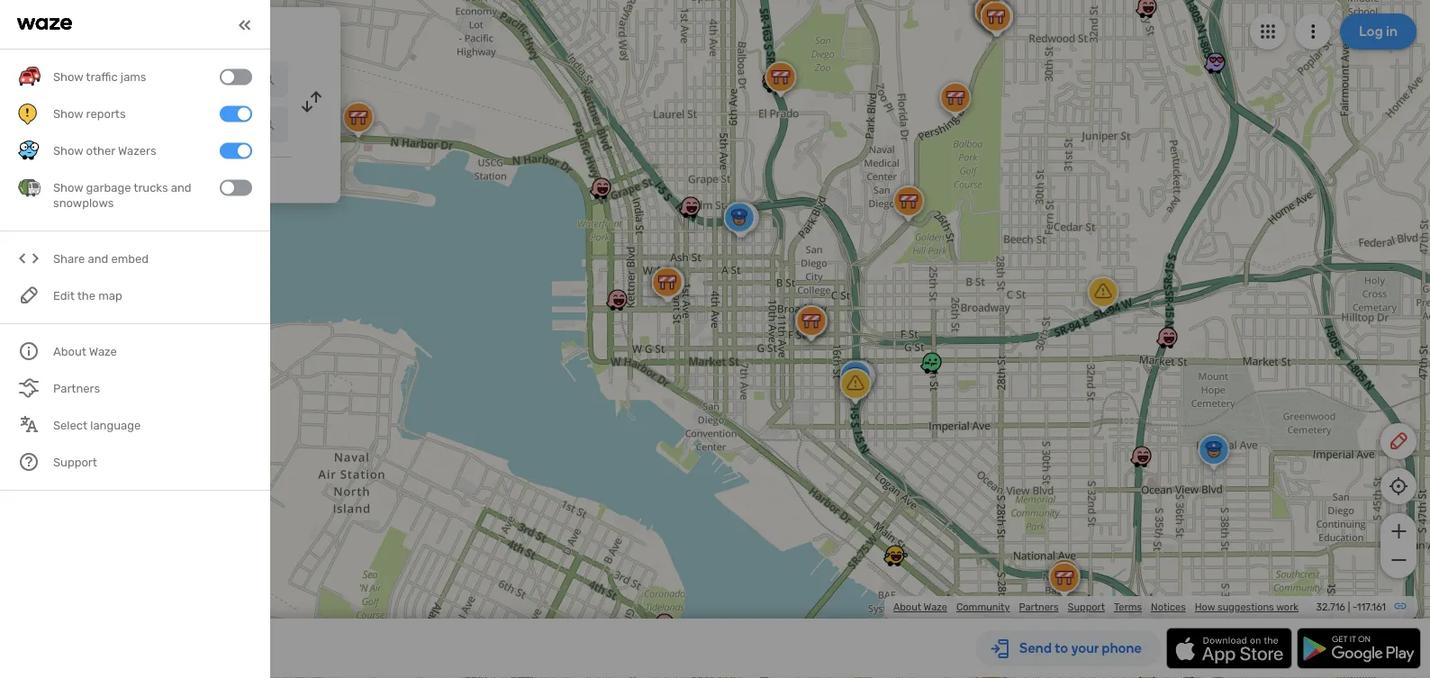 Task type: locate. For each thing, give the bounding box(es) containing it.
driving directions
[[108, 22, 240, 41]]

partners link
[[1019, 601, 1059, 613]]

current location image
[[25, 68, 47, 90]]

how
[[1195, 601, 1215, 613]]

terms link
[[1114, 601, 1142, 613]]

now
[[94, 170, 118, 185]]

support
[[1068, 601, 1105, 613]]

zoom in image
[[1387, 521, 1410, 542]]

about waze link
[[893, 601, 947, 613]]

clock image
[[21, 167, 42, 188]]

|
[[1348, 601, 1350, 613]]

support link
[[1068, 601, 1105, 613]]

and
[[88, 252, 108, 266]]

Choose starting point text field
[[59, 61, 288, 97]]

how suggestions work link
[[1195, 601, 1299, 613]]

pencil image
[[1388, 430, 1409, 452]]

work
[[1276, 601, 1299, 613]]

32.716
[[1316, 601, 1345, 613]]

notices link
[[1151, 601, 1186, 613]]

Choose destination text field
[[59, 106, 288, 142]]

share and embed
[[53, 252, 149, 266]]

directions
[[165, 22, 240, 41]]

about waze community partners support terms notices how suggestions work
[[893, 601, 1299, 613]]

leave now
[[56, 170, 118, 185]]

location image
[[25, 113, 47, 135]]

partners
[[1019, 601, 1059, 613]]



Task type: vqa. For each thing, say whether or not it's contained in the screenshot.
117.161 on the bottom right of page
yes



Task type: describe. For each thing, give the bounding box(es) containing it.
117.161
[[1357, 601, 1386, 613]]

32.716 | -117.161
[[1316, 601, 1386, 613]]

suggestions
[[1218, 601, 1274, 613]]

embed
[[111, 252, 149, 266]]

about
[[893, 601, 921, 613]]

link image
[[1393, 599, 1408, 613]]

code image
[[18, 248, 41, 270]]

leave
[[56, 170, 91, 185]]

notices
[[1151, 601, 1186, 613]]

share
[[53, 252, 85, 266]]

terms
[[1114, 601, 1142, 613]]

waze
[[924, 601, 947, 613]]

-
[[1353, 601, 1357, 613]]

community link
[[956, 601, 1010, 613]]

community
[[956, 601, 1010, 613]]

share and embed link
[[18, 240, 252, 277]]

zoom out image
[[1387, 549, 1410, 571]]

driving
[[108, 22, 162, 41]]



